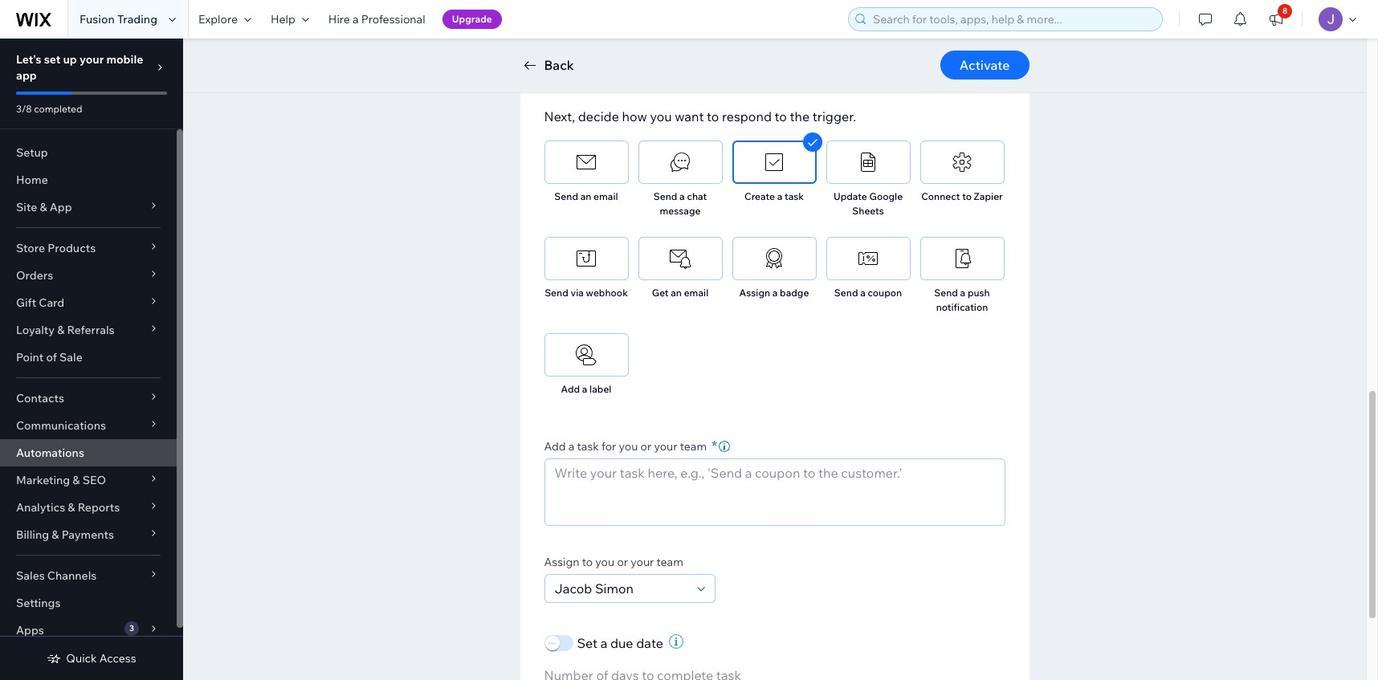 Task type: vqa. For each thing, say whether or not it's contained in the screenshot.
"Marketing" in the Marketing Overview link
no



Task type: locate. For each thing, give the bounding box(es) containing it.
1 horizontal spatial 1
[[571, 40, 575, 52]]

2 horizontal spatial task
[[785, 190, 804, 202]]

category image for send via webhook
[[574, 247, 598, 271]]

1 vertical spatial task
[[785, 190, 804, 202]]

1 vertical spatial create
[[744, 190, 775, 202]]

& for loyalty
[[57, 323, 65, 337]]

task up the how
[[640, 55, 665, 71]]

quick
[[66, 651, 97, 666]]

task for create a task
[[785, 190, 804, 202]]

0 horizontal spatial an
[[580, 190, 591, 202]]

& right billing
[[52, 528, 59, 542]]

a
[[353, 12, 359, 27], [630, 55, 637, 71], [679, 190, 685, 202], [777, 190, 782, 202], [772, 287, 778, 299], [860, 287, 866, 299], [960, 287, 965, 299], [582, 383, 587, 395], [568, 439, 574, 454], [600, 635, 607, 651]]

create a task
[[744, 190, 804, 202]]

assign for assign a badge
[[739, 287, 770, 299]]

None field
[[550, 575, 692, 602]]

due
[[610, 635, 633, 651]]

a up the how
[[630, 55, 637, 71]]

marketing & seo
[[16, 473, 106, 487]]

products
[[48, 241, 96, 255]]

hire a professional
[[328, 12, 425, 27]]

up
[[63, 52, 77, 67]]

a for send a coupon
[[860, 287, 866, 299]]

send for send via webhook
[[545, 287, 568, 299]]

update google sheets
[[833, 190, 903, 217]]

2 vertical spatial your
[[631, 555, 654, 569]]

send for send an email
[[554, 190, 578, 202]]

contacts button
[[0, 385, 177, 412]]

marketing & seo button
[[0, 467, 177, 494]]

hire a professional link
[[319, 0, 435, 39]]

a inside "send a push notification"
[[960, 287, 965, 299]]

a up notification
[[960, 287, 965, 299]]

sidebar element
[[0, 39, 183, 680]]

email right get
[[684, 287, 708, 299]]

a right hire
[[353, 12, 359, 27]]

a left coupon
[[860, 287, 866, 299]]

add inside add a task for you or your team *
[[544, 439, 566, 454]]

orders
[[16, 268, 53, 283]]

0 vertical spatial assign
[[739, 287, 770, 299]]

home link
[[0, 166, 177, 194]]

to
[[707, 108, 719, 124], [775, 108, 787, 124], [962, 190, 972, 202], [582, 555, 593, 569]]

site & app
[[16, 200, 72, 214]]

category image for get an email
[[668, 247, 692, 271]]

send a push notification
[[934, 287, 990, 313]]

& left reports
[[68, 500, 75, 515]]

a left for at the left of page
[[568, 439, 574, 454]]

action
[[539, 40, 568, 52]]

a inside add a task for you or your team *
[[568, 439, 574, 454]]

loyalty
[[16, 323, 55, 337]]

label
[[590, 383, 611, 395]]

an for get
[[671, 287, 682, 299]]

sales channels button
[[0, 562, 177, 589]]

& for site
[[40, 200, 47, 214]]

1 horizontal spatial or
[[640, 439, 651, 454]]

1 horizontal spatial an
[[671, 287, 682, 299]]

marketing
[[16, 473, 70, 487]]

category image up the "send an email"
[[574, 150, 598, 174]]

1 horizontal spatial assign
[[739, 287, 770, 299]]

1 horizontal spatial email
[[684, 287, 708, 299]]

a inside "link"
[[353, 12, 359, 27]]

automations
[[16, 446, 84, 460]]

0 vertical spatial task
[[640, 55, 665, 71]]

payments
[[62, 528, 114, 542]]

0 horizontal spatial task
[[577, 439, 599, 454]]

you inside add a task for you or your team *
[[619, 439, 638, 454]]

0 vertical spatial your
[[79, 52, 104, 67]]

1 vertical spatial add
[[544, 439, 566, 454]]

category image up send a coupon
[[856, 247, 880, 271]]

apps
[[16, 623, 44, 638]]

1
[[571, 40, 575, 52], [491, 46, 496, 60]]

team
[[680, 439, 707, 454], [656, 555, 683, 569]]

category image for send a coupon
[[856, 247, 880, 271]]

send up notification
[[934, 287, 958, 299]]

1 vertical spatial you
[[619, 439, 638, 454]]

0 horizontal spatial assign
[[544, 555, 579, 569]]

& for marketing
[[73, 473, 80, 487]]

1 vertical spatial your
[[654, 439, 677, 454]]

category image up the 'create a task'
[[762, 150, 786, 174]]

category image up connect to zapier
[[950, 150, 974, 174]]

automations link
[[0, 439, 177, 467]]

1 horizontal spatial you
[[619, 439, 638, 454]]

send inside send a chat message
[[653, 190, 677, 202]]

0 vertical spatial email
[[594, 190, 618, 202]]

trading
[[117, 12, 157, 27]]

0 vertical spatial you
[[650, 108, 672, 124]]

task inside add a task for you or your team *
[[577, 439, 599, 454]]

gift
[[16, 296, 36, 310]]

0 horizontal spatial create
[[587, 55, 627, 71]]

a for send a push notification
[[960, 287, 965, 299]]

add a label
[[561, 383, 611, 395]]

a left the badge
[[772, 287, 778, 299]]

upgrade
[[452, 13, 492, 25]]

setup link
[[0, 139, 177, 166]]

&
[[40, 200, 47, 214], [57, 323, 65, 337], [73, 473, 80, 487], [68, 500, 75, 515], [52, 528, 59, 542]]

add a task for you or your team *
[[544, 437, 717, 455]]

connect
[[921, 190, 960, 202]]

store products
[[16, 241, 96, 255]]

your
[[79, 52, 104, 67], [654, 439, 677, 454], [631, 555, 654, 569]]

a for create a task
[[777, 190, 782, 202]]

sheets
[[852, 205, 884, 217]]

add left for at the left of page
[[544, 439, 566, 454]]

category image
[[574, 150, 598, 174], [762, 150, 786, 174], [856, 150, 880, 174], [950, 150, 974, 174], [762, 247, 786, 271]]

or inside add a task for you or your team *
[[640, 439, 651, 454]]

badge
[[780, 287, 809, 299]]

notification
[[936, 301, 988, 313]]

your inside add a task for you or your team *
[[654, 439, 677, 454]]

mobile
[[106, 52, 143, 67]]

2 vertical spatial task
[[577, 439, 599, 454]]

8 button
[[1258, 0, 1294, 39]]

1 inside the action 1 do this: create a task
[[571, 40, 575, 52]]

gift card button
[[0, 289, 177, 316]]

email left send a chat message
[[594, 190, 618, 202]]

1 vertical spatial assign
[[544, 555, 579, 569]]

2 horizontal spatial you
[[650, 108, 672, 124]]

this:
[[559, 55, 584, 71]]

google
[[869, 190, 903, 202]]

a up message
[[679, 190, 685, 202]]

a for add a task for you or your team *
[[568, 439, 574, 454]]

set a due date
[[577, 635, 663, 651]]

create right chat
[[744, 190, 775, 202]]

get
[[652, 287, 669, 299]]

0 vertical spatial create
[[587, 55, 627, 71]]

send up message
[[653, 190, 677, 202]]

category image up the assign a badge
[[762, 247, 786, 271]]

a for hire a professional
[[353, 12, 359, 27]]

1 vertical spatial team
[[656, 555, 683, 569]]

& left seo
[[73, 473, 80, 487]]

category image up push
[[950, 247, 974, 271]]

*
[[712, 437, 717, 455]]

0 horizontal spatial email
[[594, 190, 618, 202]]

0 vertical spatial an
[[580, 190, 591, 202]]

a inside send a chat message
[[679, 190, 685, 202]]

create right this:
[[587, 55, 627, 71]]

send left coupon
[[834, 287, 858, 299]]

0 vertical spatial or
[[640, 439, 651, 454]]

task left update
[[785, 190, 804, 202]]

send left via
[[545, 287, 568, 299]]

category image up get an email
[[668, 247, 692, 271]]

respond
[[722, 108, 772, 124]]

send inside "send a push notification"
[[934, 287, 958, 299]]

a for send a chat message
[[679, 190, 685, 202]]

0 vertical spatial team
[[680, 439, 707, 454]]

category image for sheets
[[856, 150, 880, 174]]

category image
[[668, 150, 692, 174], [574, 247, 598, 271], [668, 247, 692, 271], [856, 247, 880, 271], [950, 247, 974, 271], [574, 343, 598, 367]]

decide
[[578, 108, 619, 124]]

category image up update
[[856, 150, 880, 174]]

via
[[571, 287, 584, 299]]

email
[[594, 190, 618, 202], [684, 287, 708, 299]]

push
[[968, 287, 990, 299]]

activate button
[[940, 51, 1029, 80]]

send down "next," on the top
[[554, 190, 578, 202]]

1 up this:
[[571, 40, 575, 52]]

seo
[[82, 473, 106, 487]]

category image up the send via webhook
[[574, 247, 598, 271]]

add left label
[[561, 383, 580, 395]]

1 vertical spatial email
[[684, 287, 708, 299]]

category image for email
[[574, 150, 598, 174]]

help
[[271, 12, 295, 27]]

a left label
[[582, 383, 587, 395]]

3/8
[[16, 103, 32, 115]]

add for add a task for you or your team *
[[544, 439, 566, 454]]

a right the "set"
[[600, 635, 607, 651]]

card
[[39, 296, 64, 310]]

category image for task
[[762, 150, 786, 174]]

2 vertical spatial you
[[595, 555, 615, 569]]

a for set a due date
[[600, 635, 607, 651]]

channels
[[47, 569, 97, 583]]

1 down upgrade button
[[491, 46, 496, 60]]

loyalty & referrals
[[16, 323, 115, 337]]

let's
[[16, 52, 41, 67]]

& right loyalty
[[57, 323, 65, 337]]

& right site
[[40, 200, 47, 214]]

& for billing
[[52, 528, 59, 542]]

get an email
[[652, 287, 708, 299]]

1 horizontal spatial task
[[640, 55, 665, 71]]

a left update
[[777, 190, 782, 202]]

task left for at the left of page
[[577, 439, 599, 454]]

0 horizontal spatial or
[[617, 555, 628, 569]]

home
[[16, 173, 48, 187]]

0 vertical spatial add
[[561, 383, 580, 395]]

site
[[16, 200, 37, 214]]

billing & payments
[[16, 528, 114, 542]]

send for send a push notification
[[934, 287, 958, 299]]

access
[[99, 651, 136, 666]]

1 vertical spatial an
[[671, 287, 682, 299]]

add for add a label
[[561, 383, 580, 395]]

analytics
[[16, 500, 65, 515]]

do
[[539, 55, 556, 71]]

trigger.
[[813, 108, 856, 124]]

send for send a chat message
[[653, 190, 677, 202]]

how
[[622, 108, 647, 124]]



Task type: describe. For each thing, give the bounding box(es) containing it.
a for add a label
[[582, 383, 587, 395]]

message
[[660, 205, 701, 217]]

billing & payments button
[[0, 521, 177, 548]]

category image for send a push notification
[[950, 247, 974, 271]]

sale
[[59, 350, 83, 365]]

completed
[[34, 103, 82, 115]]

set
[[577, 635, 597, 651]]

orders button
[[0, 262, 177, 289]]

settings
[[16, 596, 61, 610]]

action 1 do this: create a task
[[539, 40, 665, 71]]

store
[[16, 241, 45, 255]]

category image up chat
[[668, 150, 692, 174]]

8
[[1282, 6, 1287, 16]]

chat
[[687, 190, 707, 202]]

analytics & reports
[[16, 500, 120, 515]]

send a coupon
[[834, 287, 902, 299]]

contacts
[[16, 391, 64, 406]]

billing
[[16, 528, 49, 542]]

back
[[544, 57, 574, 73]]

sales channels
[[16, 569, 97, 583]]

send an email
[[554, 190, 618, 202]]

category image for badge
[[762, 247, 786, 271]]

team inside add a task for you or your team *
[[680, 439, 707, 454]]

3/8 completed
[[16, 103, 82, 115]]

professional
[[361, 12, 425, 27]]

3
[[129, 623, 134, 634]]

quick access button
[[47, 651, 136, 666]]

send for send a coupon
[[834, 287, 858, 299]]

of
[[46, 350, 57, 365]]

reports
[[78, 500, 120, 515]]

send a chat message
[[653, 190, 707, 217]]

want
[[675, 108, 704, 124]]

for
[[601, 439, 616, 454]]

gift card
[[16, 296, 64, 310]]

connect to zapier
[[921, 190, 1003, 202]]

the
[[790, 108, 810, 124]]

task for add a task for you or your team *
[[577, 439, 599, 454]]

0 horizontal spatial you
[[595, 555, 615, 569]]

1 vertical spatial or
[[617, 555, 628, 569]]

loyalty & referrals button
[[0, 316, 177, 344]]

referrals
[[67, 323, 115, 337]]

1 horizontal spatial create
[[744, 190, 775, 202]]

let's set up your mobile app
[[16, 52, 143, 83]]

upgrade button
[[442, 10, 502, 29]]

& for analytics
[[68, 500, 75, 515]]

next, decide how you want to respond to the trigger.
[[544, 108, 856, 124]]

communications button
[[0, 412, 177, 439]]

send via webhook
[[545, 287, 628, 299]]

fusion
[[80, 12, 115, 27]]

category image up add a label
[[574, 343, 598, 367]]

assign to you or your team
[[544, 555, 683, 569]]

point of sale
[[16, 350, 83, 365]]

email for send an email
[[594, 190, 618, 202]]

task inside the action 1 do this: create a task
[[640, 55, 665, 71]]

app
[[50, 200, 72, 214]]

close button
[[961, 48, 1010, 63]]

next,
[[544, 108, 575, 124]]

create inside the action 1 do this: create a task
[[587, 55, 627, 71]]

webhook
[[586, 287, 628, 299]]

settings link
[[0, 589, 177, 617]]

assign for assign to you or your team
[[544, 555, 579, 569]]

site & app button
[[0, 194, 177, 221]]

email for get an email
[[684, 287, 708, 299]]

point
[[16, 350, 44, 365]]

setup
[[16, 145, 48, 160]]

app
[[16, 68, 37, 83]]

activate
[[960, 57, 1010, 73]]

Write your task here, e.g., 'Send a coupon to the customer.' text field
[[545, 459, 1004, 525]]

point of sale link
[[0, 344, 177, 371]]

close
[[961, 48, 991, 63]]

set
[[44, 52, 61, 67]]

sales
[[16, 569, 45, 583]]

back button
[[520, 55, 574, 75]]

a inside the action 1 do this: create a task
[[630, 55, 637, 71]]

0 horizontal spatial 1
[[491, 46, 496, 60]]

store products button
[[0, 234, 177, 262]]

your inside let's set up your mobile app
[[79, 52, 104, 67]]

fusion trading
[[80, 12, 157, 27]]

a for assign a badge
[[772, 287, 778, 299]]

an for send
[[580, 190, 591, 202]]

Search for tools, apps, help & more... field
[[868, 8, 1157, 31]]

explore
[[198, 12, 238, 27]]

coupon
[[868, 287, 902, 299]]



